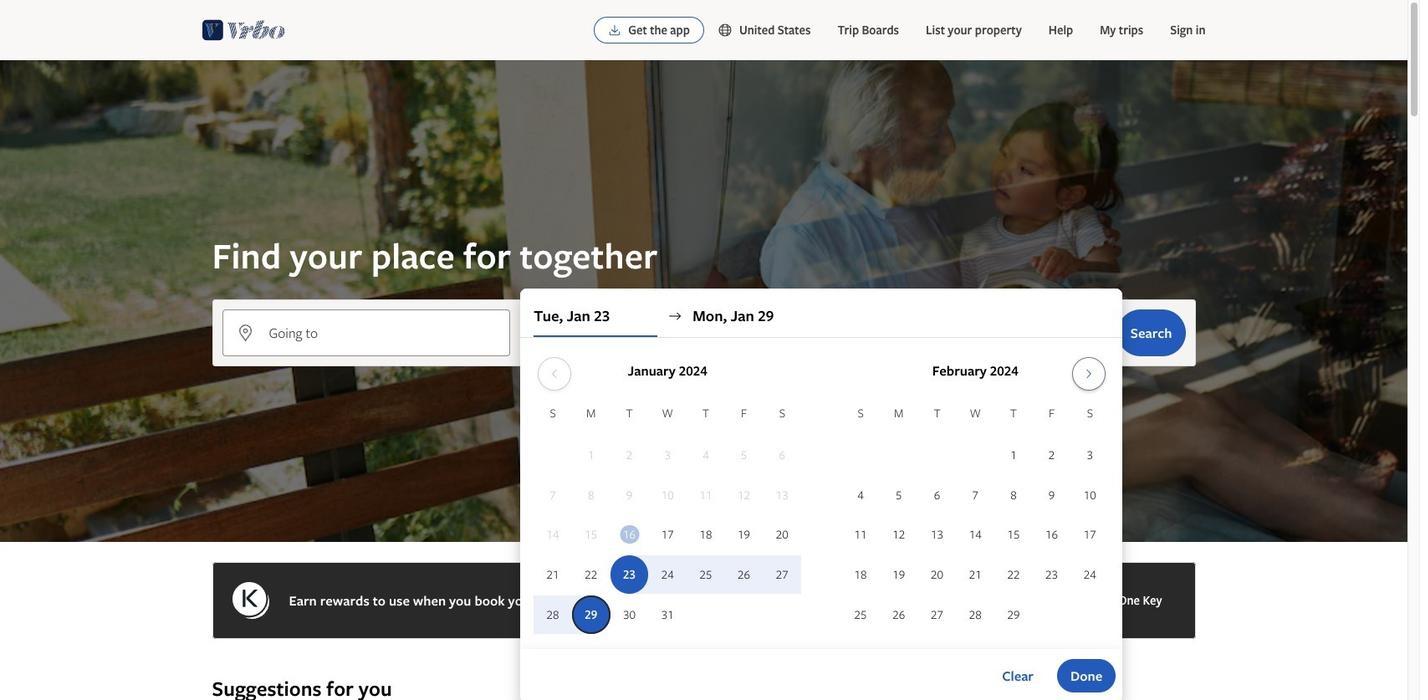 Task type: describe. For each thing, give the bounding box(es) containing it.
previous month image
[[545, 367, 565, 381]]

small image
[[718, 23, 740, 38]]



Task type: vqa. For each thing, say whether or not it's contained in the screenshot.
SHARE image
no



Task type: locate. For each thing, give the bounding box(es) containing it.
vrbo logo image
[[202, 17, 285, 44]]

wizard region
[[0, 60, 1408, 700]]

january 2024 element
[[534, 404, 802, 636]]

february 2024 element
[[842, 404, 1110, 636]]

next month image
[[1079, 367, 1099, 381]]

application
[[534, 351, 1110, 636]]

today element
[[620, 526, 639, 544]]

download the app button image
[[608, 23, 622, 37]]

application inside wizard region
[[534, 351, 1110, 636]]

directional image
[[668, 309, 683, 324]]

recently viewed region
[[202, 649, 1206, 676]]

main content
[[0, 60, 1408, 700]]



